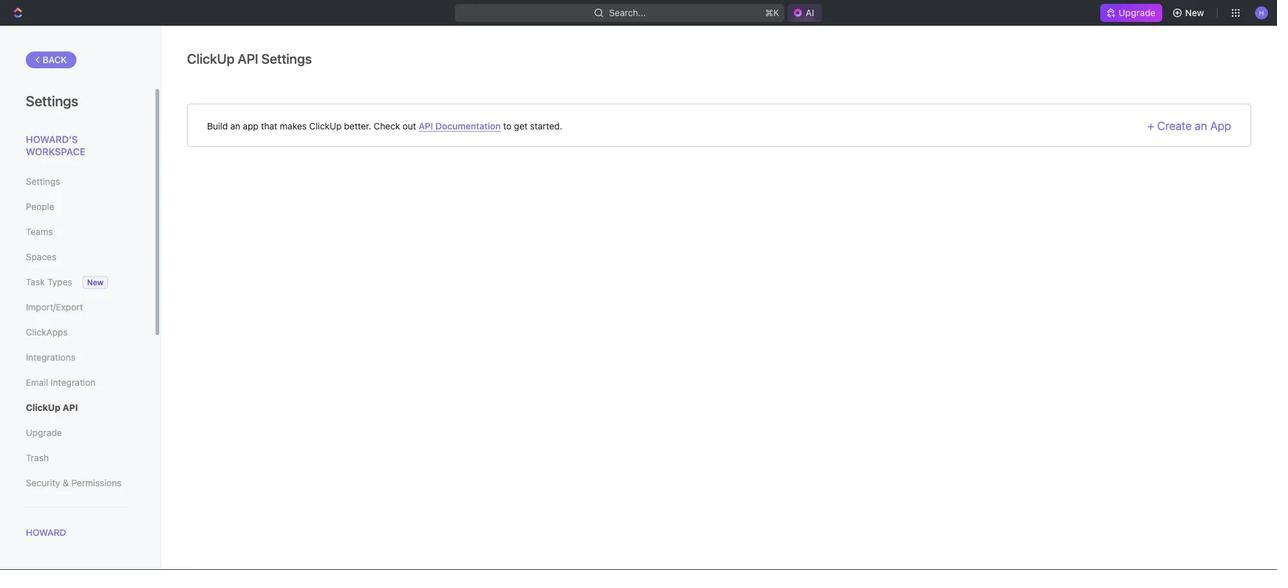 Task type: vqa. For each thing, say whether or not it's contained in the screenshot.
name this whiteboard... field
no



Task type: locate. For each thing, give the bounding box(es) containing it.
+ create an app
[[1147, 119, 1231, 133]]

2 vertical spatial clickup
[[26, 403, 60, 413]]

back link
[[26, 52, 77, 68]]

import/export
[[26, 302, 83, 313]]

⌘k
[[765, 7, 779, 18]]

app
[[243, 121, 259, 131]]

1 vertical spatial upgrade link
[[26, 423, 128, 444]]

create
[[1157, 119, 1192, 133]]

search...
[[609, 7, 646, 18]]

clickapps link
[[26, 322, 128, 344]]

trash link
[[26, 448, 128, 470]]

api for clickup api
[[63, 403, 78, 413]]

clickup inside settings element
[[26, 403, 60, 413]]

settings inside settings link
[[26, 176, 60, 187]]

upgrade
[[1119, 7, 1156, 18], [26, 428, 62, 439]]

an
[[1195, 119, 1207, 133], [230, 121, 240, 131]]

settings link
[[26, 171, 128, 193]]

integrations
[[26, 353, 75, 363]]

0 horizontal spatial api
[[63, 403, 78, 413]]

documentation
[[435, 121, 501, 131]]

+
[[1147, 119, 1154, 133]]

api inside settings element
[[63, 403, 78, 413]]

0 vertical spatial new
[[1185, 7, 1204, 18]]

2 vertical spatial settings
[[26, 176, 60, 187]]

0 horizontal spatial clickup
[[26, 403, 60, 413]]

teams
[[26, 227, 53, 237]]

1 vertical spatial new
[[87, 278, 104, 287]]

task
[[26, 277, 45, 288]]

build
[[207, 121, 228, 131]]

out
[[403, 121, 416, 131]]

clickup api link
[[26, 397, 128, 419]]

0 vertical spatial upgrade link
[[1101, 4, 1162, 22]]

upgrade left new button
[[1119, 7, 1156, 18]]

0 horizontal spatial upgrade link
[[26, 423, 128, 444]]

upgrade link
[[1101, 4, 1162, 22], [26, 423, 128, 444]]

upgrade inside settings element
[[26, 428, 62, 439]]

0 vertical spatial settings
[[261, 50, 312, 66]]

1 vertical spatial settings
[[26, 92, 78, 109]]

api documentation link
[[419, 121, 501, 132]]

trash
[[26, 453, 49, 464]]

integration
[[50, 378, 96, 388]]

0 horizontal spatial an
[[230, 121, 240, 131]]

1 horizontal spatial upgrade
[[1119, 7, 1156, 18]]

0 horizontal spatial new
[[87, 278, 104, 287]]

permissions
[[71, 478, 122, 489]]

types
[[47, 277, 72, 288]]

import/export link
[[26, 297, 128, 319]]

2 vertical spatial api
[[63, 403, 78, 413]]

api
[[238, 50, 258, 66], [419, 121, 433, 131], [63, 403, 78, 413]]

1 vertical spatial clickup
[[309, 121, 342, 131]]

1 horizontal spatial api
[[238, 50, 258, 66]]

upgrade link left new button
[[1101, 4, 1162, 22]]

h
[[1259, 9, 1264, 16]]

settings element
[[0, 26, 161, 571]]

0 horizontal spatial upgrade
[[26, 428, 62, 439]]

0 vertical spatial clickup
[[187, 50, 235, 66]]

1 vertical spatial upgrade
[[26, 428, 62, 439]]

new inside button
[[1185, 7, 1204, 18]]

clickup
[[187, 50, 235, 66], [309, 121, 342, 131], [26, 403, 60, 413]]

api for clickup api settings
[[238, 50, 258, 66]]

to
[[503, 121, 512, 131]]

upgrade link down the clickup api link
[[26, 423, 128, 444]]

upgrade up trash
[[26, 428, 62, 439]]

settings
[[261, 50, 312, 66], [26, 92, 78, 109], [26, 176, 60, 187]]

howard's
[[26, 134, 78, 145]]

check
[[374, 121, 400, 131]]

spaces link
[[26, 246, 128, 268]]

new
[[1185, 7, 1204, 18], [87, 278, 104, 287]]

0 vertical spatial api
[[238, 50, 258, 66]]

1 horizontal spatial new
[[1185, 7, 1204, 18]]

1 horizontal spatial clickup
[[187, 50, 235, 66]]

2 horizontal spatial api
[[419, 121, 433, 131]]



Task type: describe. For each thing, give the bounding box(es) containing it.
email integration link
[[26, 372, 128, 394]]

ai button
[[788, 4, 822, 22]]

0 vertical spatial upgrade
[[1119, 7, 1156, 18]]

clickapps
[[26, 327, 68, 338]]

ai
[[806, 7, 814, 18]]

integrations link
[[26, 347, 128, 369]]

howard's workspace
[[26, 134, 85, 157]]

1 horizontal spatial an
[[1195, 119, 1207, 133]]

1 horizontal spatial upgrade link
[[1101, 4, 1162, 22]]

better.
[[344, 121, 371, 131]]

clickup for clickup api
[[26, 403, 60, 413]]

people link
[[26, 196, 128, 218]]

howard
[[26, 528, 66, 539]]

1 vertical spatial api
[[419, 121, 433, 131]]

that
[[261, 121, 277, 131]]

clickup api settings
[[187, 50, 312, 66]]

email integration
[[26, 378, 96, 388]]

email
[[26, 378, 48, 388]]

get
[[514, 121, 528, 131]]

clickup api
[[26, 403, 78, 413]]

makes
[[280, 121, 307, 131]]

&
[[63, 478, 69, 489]]

security
[[26, 478, 60, 489]]

clickup for clickup api settings
[[187, 50, 235, 66]]

h button
[[1251, 3, 1272, 23]]

security & permissions link
[[26, 473, 128, 495]]

workspace
[[26, 146, 85, 157]]

teams link
[[26, 221, 128, 243]]

new inside settings element
[[87, 278, 104, 287]]

app
[[1210, 119, 1231, 133]]

task types
[[26, 277, 72, 288]]

security & permissions
[[26, 478, 122, 489]]

back
[[43, 55, 67, 65]]

spaces
[[26, 252, 56, 263]]

people
[[26, 202, 54, 212]]

new button
[[1167, 3, 1212, 23]]

started.
[[530, 121, 562, 131]]

2 horizontal spatial clickup
[[309, 121, 342, 131]]

build an app that makes clickup better. check out api documentation to get started.
[[207, 121, 562, 131]]



